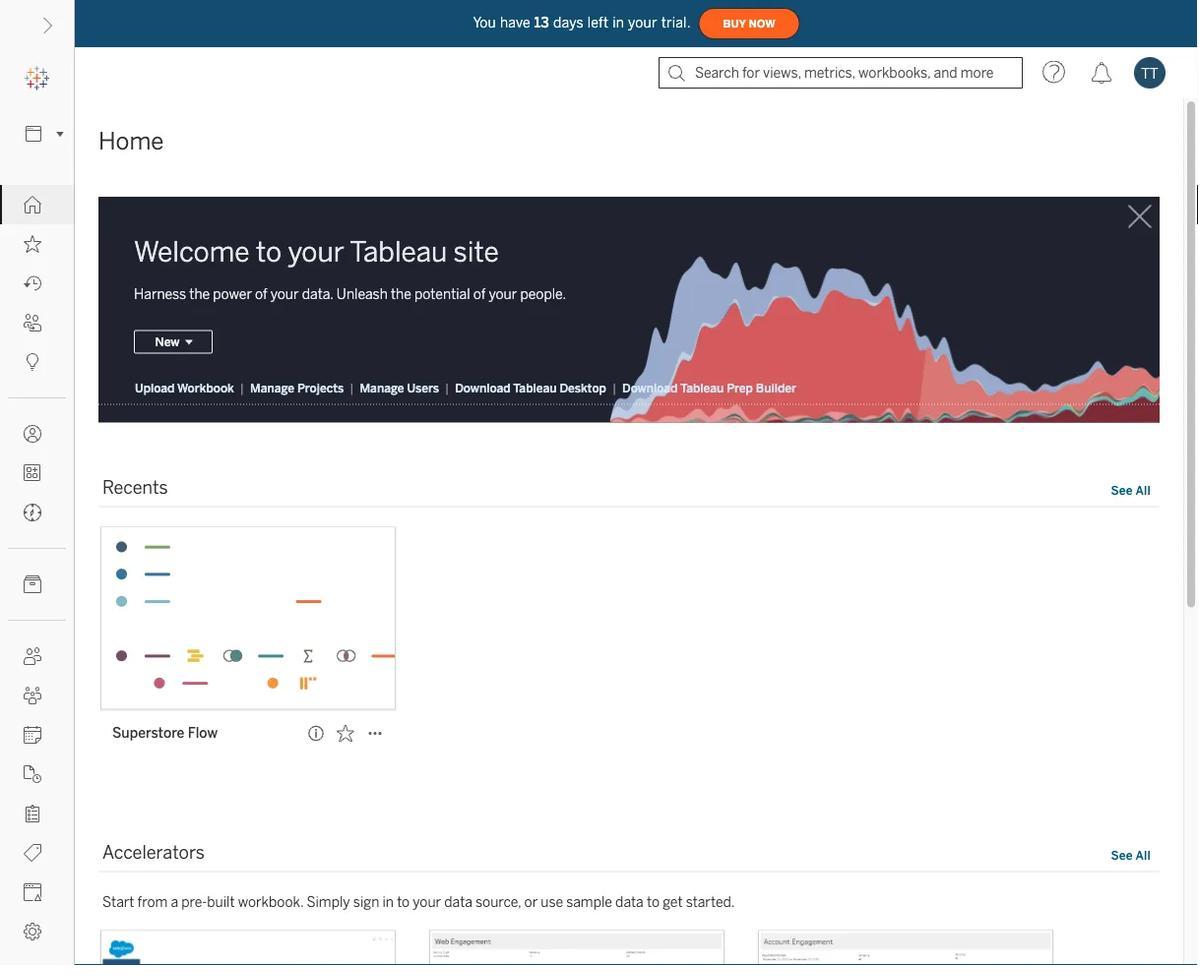 Task type: vqa. For each thing, say whether or not it's contained in the screenshot.
the right "manage"
yes



Task type: locate. For each thing, give the bounding box(es) containing it.
in
[[613, 15, 624, 31], [383, 894, 394, 911]]

download right the users
[[455, 381, 511, 395]]

0 vertical spatial all
[[1136, 483, 1151, 498]]

a
[[171, 894, 178, 911]]

2 of from the left
[[473, 286, 486, 302]]

potential
[[415, 286, 470, 302]]

1 horizontal spatial in
[[613, 15, 624, 31]]

navigation panel element
[[0, 59, 74, 952]]

see all
[[1111, 483, 1151, 498], [1111, 849, 1151, 863]]

manage left projects
[[250, 381, 294, 395]]

1 data from the left
[[444, 894, 473, 911]]

0 vertical spatial see
[[1111, 483, 1133, 498]]

1 see all from the top
[[1111, 483, 1151, 498]]

data left source,
[[444, 894, 473, 911]]

built
[[207, 894, 235, 911]]

1 vertical spatial see all link
[[1110, 846, 1152, 867]]

people.
[[520, 286, 566, 302]]

users
[[407, 381, 439, 395]]

0 horizontal spatial of
[[255, 286, 267, 302]]

get
[[663, 894, 683, 911]]

1 horizontal spatial tableau
[[513, 381, 557, 395]]

your left data.
[[271, 286, 299, 302]]

1 vertical spatial see all
[[1111, 849, 1151, 863]]

start
[[102, 894, 134, 911]]

pre-
[[181, 894, 207, 911]]

your
[[628, 15, 657, 31], [288, 235, 344, 268], [271, 286, 299, 302], [489, 286, 517, 302], [413, 894, 441, 911]]

|
[[240, 381, 244, 395], [350, 381, 354, 395], [445, 381, 449, 395], [612, 381, 616, 395]]

left
[[588, 15, 609, 31]]

home
[[98, 128, 164, 156]]

0 horizontal spatial in
[[383, 894, 394, 911]]

download tableau prep builder link
[[621, 380, 798, 396]]

to right sign
[[397, 894, 410, 911]]

the right unleash
[[391, 286, 411, 302]]

data
[[444, 894, 473, 911], [615, 894, 644, 911]]

to right welcome
[[256, 235, 282, 268]]

of right the 'potential'
[[473, 286, 486, 302]]

1 vertical spatial all
[[1136, 849, 1151, 863]]

1 horizontal spatial download
[[622, 381, 678, 395]]

to left "get"
[[647, 894, 660, 911]]

1 the from the left
[[189, 286, 210, 302]]

the left power
[[189, 286, 210, 302]]

2 see all from the top
[[1111, 849, 1151, 863]]

manage left the users
[[360, 381, 404, 395]]

Search for views, metrics, workbooks, and more text field
[[659, 57, 1023, 89]]

2 horizontal spatial to
[[647, 894, 660, 911]]

all for accelerators
[[1136, 849, 1151, 863]]

0 vertical spatial see all
[[1111, 483, 1151, 498]]

tableau left the prep
[[680, 381, 724, 395]]

all
[[1136, 483, 1151, 498], [1136, 849, 1151, 863]]

1 horizontal spatial data
[[615, 894, 644, 911]]

tableau up unleash
[[350, 235, 447, 268]]

1 | from the left
[[240, 381, 244, 395]]

your left trial.
[[628, 15, 657, 31]]

0 horizontal spatial the
[[189, 286, 210, 302]]

to
[[256, 235, 282, 268], [397, 894, 410, 911], [647, 894, 660, 911]]

download right desktop
[[622, 381, 678, 395]]

tableau left desktop
[[513, 381, 557, 395]]

data right 'sample' in the bottom of the page
[[615, 894, 644, 911]]

| right desktop
[[612, 381, 616, 395]]

of right power
[[255, 286, 267, 302]]

1 manage from the left
[[250, 381, 294, 395]]

start from a pre-built workbook. simply sign in to your data source, or use sample data to get started.
[[102, 894, 735, 911]]

0 vertical spatial see all link
[[1110, 481, 1152, 502]]

2 see from the top
[[1111, 849, 1133, 863]]

1 all from the top
[[1136, 483, 1151, 498]]

1 horizontal spatial of
[[473, 286, 486, 302]]

in right the left on the top of page
[[613, 15, 624, 31]]

| right workbook
[[240, 381, 244, 395]]

1 vertical spatial in
[[383, 894, 394, 911]]

2 | from the left
[[350, 381, 354, 395]]

source,
[[476, 894, 521, 911]]

manage projects link
[[249, 380, 345, 396]]

manage
[[250, 381, 294, 395], [360, 381, 404, 395]]

sign
[[353, 894, 379, 911]]

see
[[1111, 483, 1133, 498], [1111, 849, 1133, 863]]

flow
[[188, 726, 218, 742]]

download
[[455, 381, 511, 395], [622, 381, 678, 395]]

you have 13 days left in your trial.
[[473, 15, 691, 31]]

in right sign
[[383, 894, 394, 911]]

| right the users
[[445, 381, 449, 395]]

upload workbook | manage projects | manage users | download tableau desktop | download tableau prep builder
[[135, 381, 797, 395]]

2 see all link from the top
[[1110, 846, 1152, 867]]

0 horizontal spatial download
[[455, 381, 511, 395]]

the
[[189, 286, 210, 302], [391, 286, 411, 302]]

| right projects
[[350, 381, 354, 395]]

1 see all link from the top
[[1110, 481, 1152, 502]]

see for accelerators
[[1111, 849, 1133, 863]]

1 see from the top
[[1111, 483, 1133, 498]]

unleash
[[337, 286, 388, 302]]

0 horizontal spatial data
[[444, 894, 473, 911]]

see for recents
[[1111, 483, 1133, 498]]

2 all from the top
[[1136, 849, 1151, 863]]

of
[[255, 286, 267, 302], [473, 286, 486, 302]]

1 vertical spatial see
[[1111, 849, 1133, 863]]

buy now
[[723, 17, 776, 30]]

see all link
[[1110, 481, 1152, 502], [1110, 846, 1152, 867]]

tableau
[[350, 235, 447, 268], [513, 381, 557, 395], [680, 381, 724, 395]]

recents
[[102, 477, 168, 499]]

started.
[[686, 894, 735, 911]]

1 horizontal spatial the
[[391, 286, 411, 302]]

see all for recents
[[1111, 483, 1151, 498]]

0 horizontal spatial manage
[[250, 381, 294, 395]]

workbook
[[177, 381, 234, 395]]

data.
[[302, 286, 334, 302]]

1 horizontal spatial manage
[[360, 381, 404, 395]]



Task type: describe. For each thing, give the bounding box(es) containing it.
3 | from the left
[[445, 381, 449, 395]]

builder
[[756, 381, 797, 395]]

welcome
[[134, 235, 250, 268]]

main navigation. press the up and down arrow keys to access links. element
[[0, 185, 74, 952]]

prep
[[727, 381, 753, 395]]

your up data.
[[288, 235, 344, 268]]

see all link for recents
[[1110, 481, 1152, 502]]

buy now button
[[699, 8, 800, 39]]

buy
[[723, 17, 746, 30]]

your right sign
[[413, 894, 441, 911]]

projects
[[297, 381, 344, 395]]

welcome to your tableau site
[[134, 235, 499, 268]]

or
[[524, 894, 538, 911]]

0 horizontal spatial to
[[256, 235, 282, 268]]

0 vertical spatial in
[[613, 15, 624, 31]]

simply
[[307, 894, 350, 911]]

site
[[454, 235, 499, 268]]

upload workbook button
[[134, 380, 235, 396]]

from
[[137, 894, 168, 911]]

2 download from the left
[[622, 381, 678, 395]]

superstore flow
[[112, 726, 218, 742]]

download tableau desktop link
[[454, 380, 607, 396]]

4 | from the left
[[612, 381, 616, 395]]

manage users link
[[359, 380, 440, 396]]

your left people.
[[489, 286, 517, 302]]

power
[[213, 286, 252, 302]]

have
[[500, 15, 531, 31]]

trial.
[[661, 15, 691, 31]]

2 horizontal spatial tableau
[[680, 381, 724, 395]]

workbook.
[[238, 894, 304, 911]]

all for recents
[[1136, 483, 1151, 498]]

sample
[[566, 894, 612, 911]]

1 download from the left
[[455, 381, 511, 395]]

1 of from the left
[[255, 286, 267, 302]]

new button
[[134, 330, 213, 354]]

0 horizontal spatial tableau
[[350, 235, 447, 268]]

see all for accelerators
[[1111, 849, 1151, 863]]

see all link for accelerators
[[1110, 846, 1152, 867]]

1 horizontal spatial to
[[397, 894, 410, 911]]

days
[[553, 15, 584, 31]]

superstore
[[112, 726, 184, 742]]

accelerators
[[102, 843, 205, 864]]

use
[[541, 894, 563, 911]]

harness
[[134, 286, 186, 302]]

2 data from the left
[[615, 894, 644, 911]]

2 the from the left
[[391, 286, 411, 302]]

desktop
[[560, 381, 606, 395]]

harness the power of your data. unleash the potential of your people.
[[134, 286, 566, 302]]

new
[[155, 335, 180, 349]]

upload
[[135, 381, 175, 395]]

2 manage from the left
[[360, 381, 404, 395]]

you
[[473, 15, 496, 31]]

13
[[534, 15, 549, 31]]

now
[[749, 17, 776, 30]]



